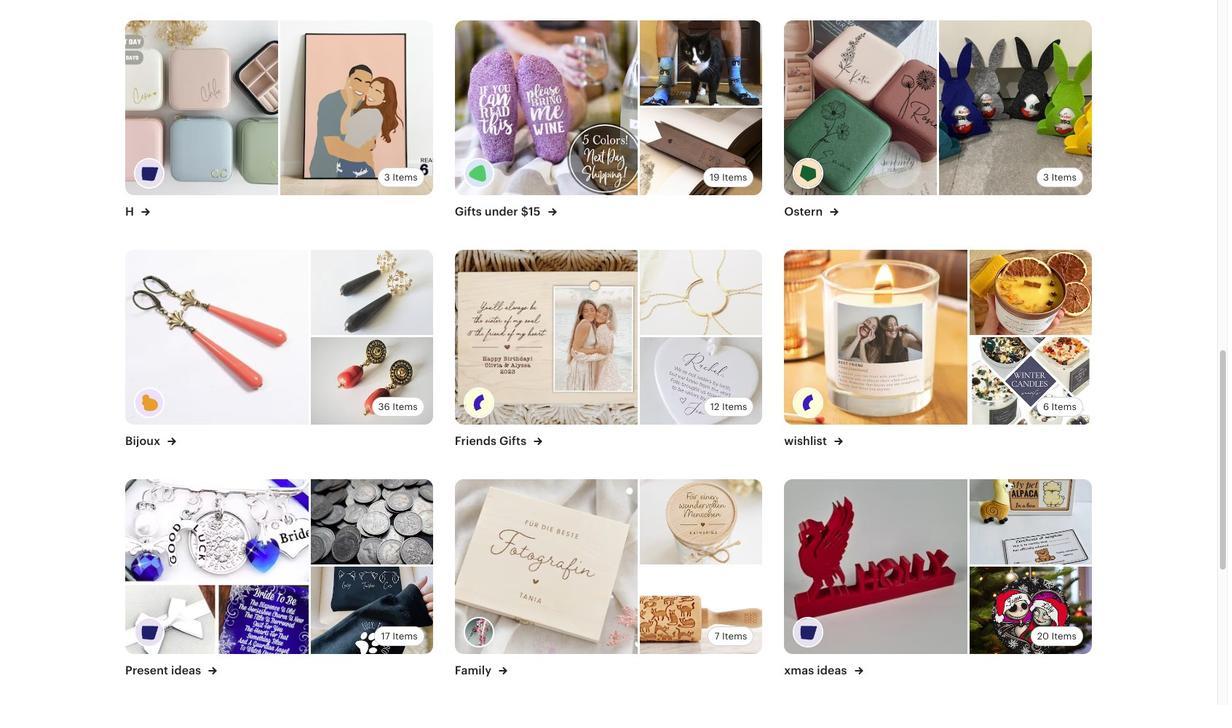 Task type: describe. For each thing, give the bounding box(es) containing it.
items for ostern
[[1052, 172, 1077, 183]]

20
[[1038, 631, 1050, 642]]

gifts under $15 link
[[455, 204, 557, 219]]

earrings, gold plated, art deco, art nouveau, laurel, long black pendant, image
[[311, 250, 433, 337]]

ostern link
[[785, 204, 839, 219]]

lucky sixpence, wedding gift, bride kilt pin horseshoe, something blue, gift box and card image
[[125, 479, 309, 654]]

items for xmas ideas
[[1052, 631, 1077, 642]]

xmas ideas link
[[785, 663, 863, 678]]

bijoux link
[[125, 433, 176, 449]]

items for present ideas
[[393, 631, 418, 642]]

12 items
[[711, 401, 748, 412]]

3 for ostern
[[1044, 172, 1050, 183]]

personalized gift box thank you gift photographer wedding celebrant merci packaging "the best" wooden box for service providers neighbors image
[[455, 479, 638, 654]]

engraved jewelry box,leather jewelry travel case,bridesmaid proposal gift,bridal party gift,birth flower jewelry case,gifts for her birthday image
[[785, 21, 937, 195]]

under
[[485, 205, 518, 219]]

personalized leather bookmark | custom bookmark | bookworm gift | gift for her | gift for him | teacher gift | book lover | image
[[641, 108, 763, 195]]

easter bunny made of felt with space for a surprise egg image
[[940, 21, 1092, 195]]

19 items
[[710, 172, 748, 183]]

wishlist link
[[785, 433, 843, 449]]

h link
[[125, 204, 150, 219]]

christmas gift for her gift for girlfriend gift for her christmas gift ideas gift for mum gift for sister gift for woman custom gift box image
[[125, 21, 278, 195]]

19
[[710, 172, 720, 183]]

bijoux
[[125, 434, 163, 448]]

gifts inside gifts under $15 link
[[455, 205, 482, 219]]

friends gifts link
[[455, 433, 543, 449]]

faceless portrait, custom illustration, personalised photo, photo illustration, personalised portrait, boyfriend gift, girlfriend gift image
[[280, 21, 433, 195]]

personalized storage jar cookie jar wonderful, birthday gift, girlfriend gift, farewell christmas, individual gift image
[[641, 479, 763, 567]]

custom dog sweatshirt, personalized dog ears sweatshirt with name, custom dog mom sweatshirt, dog dad gift for pet gift for him, pet lovers image
[[311, 567, 433, 654]]

personalized ornament scary couple with santa hat, nightmare animated movie xmas ornament, customized 2023 christmas tree decor gift for kid image
[[970, 567, 1092, 654]]

maryna image
[[464, 617, 494, 648]]

lovely sixpence coin select date and year from dropdown image
[[311, 479, 433, 567]]

photo candle, personalised candle, picture candle for best friend, photo gift, best friend gifts, best friend definition, friendship gift image
[[785, 250, 968, 425]]

17 items
[[381, 631, 418, 642]]

3 items for ostern
[[1044, 172, 1077, 183]]

36 items
[[378, 401, 418, 412]]

12
[[711, 401, 720, 412]]

ideas for xmas
[[817, 664, 847, 677]]

customized cat socks - put your cute cat on custom socks, cat lovers, cat gift, cute cat personalized, cat gift socks, fathers day gift image
[[641, 21, 763, 108]]



Task type: locate. For each thing, give the bounding box(es) containing it.
present ideas
[[125, 664, 204, 677]]

3 items
[[384, 172, 418, 183], [1044, 172, 1077, 183]]

6 items
[[1044, 401, 1077, 412]]

items for gifts under $15
[[722, 172, 748, 183]]

$15
[[521, 205, 541, 219]]

3 for h
[[384, 172, 390, 183]]

1 horizontal spatial 3 items
[[1044, 172, 1077, 183]]

1 horizontal spatial gifts
[[500, 434, 527, 448]]

0 horizontal spatial 3
[[384, 172, 390, 183]]

1 horizontal spatial ideas
[[817, 664, 847, 677]]

items for wishlist
[[1052, 401, 1077, 412]]

1 horizontal spatial 3
[[1044, 172, 1050, 183]]

xmas
[[785, 664, 814, 677]]

ideas right xmas
[[817, 664, 847, 677]]

items for bijoux
[[393, 401, 418, 412]]

present ideas link
[[125, 663, 217, 678]]

ideas right present
[[171, 664, 201, 677]]

17
[[381, 631, 390, 642]]

ideas
[[171, 664, 201, 677], [817, 664, 847, 677]]

present
[[125, 664, 168, 677]]

0 horizontal spatial 3 items
[[384, 172, 418, 183]]

items for h
[[393, 172, 418, 183]]

0 horizontal spatial ideas
[[171, 664, 201, 677]]

items for friends gifts
[[722, 401, 748, 412]]

xmas ideas
[[785, 664, 850, 677]]

gifts under $15
[[455, 205, 544, 219]]

0 vertical spatial gifts
[[455, 205, 482, 219]]

0 horizontal spatial gifts
[[455, 205, 482, 219]]

1 ideas from the left
[[171, 664, 201, 677]]

1 vertical spatial gifts
[[500, 434, 527, 448]]

3 items for h
[[384, 172, 418, 183]]

h
[[125, 205, 137, 219]]

7 items
[[715, 631, 748, 642]]

1 3 from the left
[[384, 172, 390, 183]]

family
[[455, 664, 495, 677]]

items
[[393, 172, 418, 183], [722, 172, 748, 183], [1052, 172, 1077, 183], [393, 401, 418, 412], [722, 401, 748, 412], [1052, 401, 1077, 412], [393, 631, 418, 642], [722, 631, 748, 642], [1052, 631, 1077, 642]]

items for family
[[722, 631, 748, 642]]

gifts left under
[[455, 205, 482, 219]]

6
[[1044, 401, 1050, 412]]

ideas for present
[[171, 664, 201, 677]]

family link
[[455, 663, 508, 678]]

liverpool fc personalised liverbird plaque, shelf display custom. football gift. select name image
[[785, 479, 968, 654]]

36
[[378, 401, 390, 412]]

gifts inside the friends gifts link
[[500, 434, 527, 448]]

friends
[[455, 434, 497, 448]]

friends gifts
[[455, 434, 530, 448]]

christmas gift for friend, best friend gift, sister of my soul gift image
[[455, 250, 638, 425]]

2 3 items from the left
[[1044, 172, 1077, 183]]

gift for best friend, long distance friendship gift, true friends are never apart, bff gift, sister in law gift, wedding, step sister image
[[641, 337, 763, 425]]

christmas gifts for grandma, wine socks, if you can read this socks, wine lover birthday gift for her, funny socks, cozy socks, gag gift image
[[455, 21, 638, 195]]

earrings coral pink in art deco style nostalgic, drop beads long pink coral, miss fisher gatsby 20s 20s style image
[[125, 250, 309, 425]]

2 3 from the left
[[1044, 172, 1050, 183]]

ostern
[[785, 205, 826, 219]]

1 3 items from the left
[[384, 172, 418, 183]]

7
[[715, 631, 720, 642]]

funny cats - embossing rolling pin for cookies, embossed biscuits, christmas gift, mother's day gift, laser engraved, animal lover image
[[641, 567, 763, 654]]

coral earrings, old gold color, vintage image
[[311, 337, 433, 425]]

2 ideas from the left
[[817, 664, 847, 677]]

gifts
[[455, 205, 482, 219], [500, 434, 527, 448]]

christmas candle with wooden wick, beeswax candle, candle gift, christmas gift, personalised gift, personalised candle image
[[970, 250, 1092, 337]]

handmade winter & holiday candles - healing crystal candle - winter and holiday tealights - soy winter scented candle - holiday candle gift image
[[970, 337, 1092, 425]]

wishlist
[[785, 434, 830, 448]]

gifts right friends
[[500, 434, 527, 448]]

my pet alpaca in a box cream & brown matchbox mini novelty silly gift image
[[970, 479, 1092, 567]]

best friend necklaces | bff gift idea | necklace for besties | necklace for 2, 3, 4 or more | linked circle necklace | valentines day gift image
[[641, 250, 763, 337]]

20 items
[[1038, 631, 1077, 642]]

3
[[384, 172, 390, 183], [1044, 172, 1050, 183]]



Task type: vqa. For each thing, say whether or not it's contained in the screenshot.
'Christmas Gifts for Grandma, Wine socks, If You Can Read This Socks, Wine Lover Birthday Gift for Her, Funny Socks, Cozy Socks, Gag Gift' image
yes



